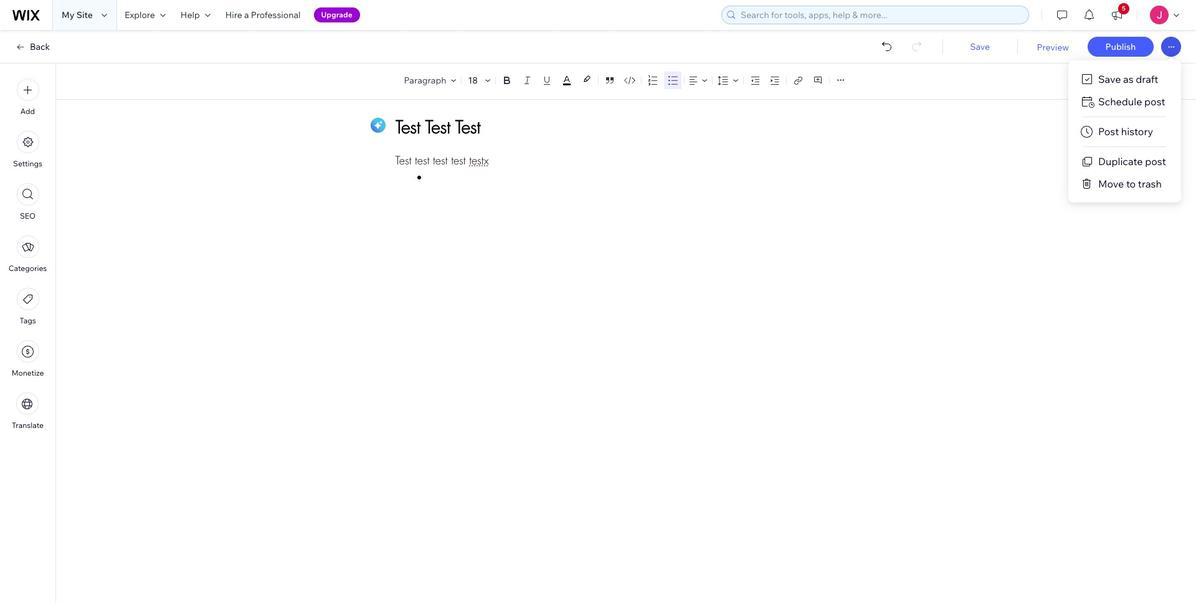 Task type: vqa. For each thing, say whether or not it's contained in the screenshot.
Post History button
yes



Task type: locate. For each thing, give the bounding box(es) containing it.
save
[[970, 41, 990, 52], [1098, 73, 1121, 85]]

settings button
[[13, 131, 42, 168]]

to
[[1126, 178, 1136, 190]]

my site
[[62, 9, 93, 21]]

hire a professional link
[[218, 0, 308, 30]]

post for duplicate post
[[1145, 155, 1166, 168]]

my
[[62, 9, 74, 21]]

5 button
[[1103, 0, 1131, 30]]

Add a Catchy Title text field
[[395, 115, 842, 138]]

post up trash
[[1145, 155, 1166, 168]]

testx
[[469, 153, 489, 168]]

schedule post button
[[1068, 90, 1181, 113]]

1 test from the left
[[415, 153, 430, 168]]

move
[[1098, 178, 1124, 190]]

save as draft
[[1098, 73, 1158, 85]]

0 horizontal spatial menu
[[0, 71, 55, 437]]

professional
[[251, 9, 301, 21]]

menu
[[1068, 68, 1181, 195], [0, 71, 55, 437]]

menu containing add
[[0, 71, 55, 437]]

paragraph
[[404, 75, 446, 86]]

test
[[415, 153, 430, 168], [433, 153, 448, 168], [451, 153, 466, 168]]

1 horizontal spatial test
[[433, 153, 448, 168]]

settings
[[13, 159, 42, 168]]

add button
[[17, 78, 39, 116]]

publish
[[1105, 41, 1136, 52]]

0 horizontal spatial save
[[970, 41, 990, 52]]

save inside button
[[1098, 73, 1121, 85]]

seo
[[20, 211, 36, 221]]

paragraph button
[[402, 72, 459, 89]]

post
[[1098, 125, 1119, 138]]

Font Size field
[[467, 74, 481, 87]]

explore
[[125, 9, 155, 21]]

duplicate post button
[[1068, 150, 1181, 173]]

save for save as draft
[[1098, 73, 1121, 85]]

1 horizontal spatial save
[[1098, 73, 1121, 85]]

seo button
[[17, 183, 39, 221]]

trash
[[1138, 178, 1162, 190]]

upgrade button
[[314, 7, 360, 22]]

2 horizontal spatial test
[[451, 153, 466, 168]]

1 vertical spatial post
[[1145, 155, 1166, 168]]

post history button
[[1068, 120, 1181, 143]]

0 horizontal spatial test
[[415, 153, 430, 168]]

duplicate
[[1098, 155, 1143, 168]]

post
[[1144, 95, 1165, 108], [1145, 155, 1166, 168]]

duplicate post
[[1098, 155, 1166, 168]]

1 horizontal spatial menu
[[1068, 68, 1181, 195]]

add
[[20, 107, 35, 116]]

translate
[[12, 420, 44, 430]]

back
[[30, 41, 50, 52]]

upgrade
[[321, 10, 352, 19]]

0 vertical spatial save
[[970, 41, 990, 52]]

1 vertical spatial save
[[1098, 73, 1121, 85]]

draft
[[1136, 73, 1158, 85]]

menu containing save as draft
[[1068, 68, 1181, 195]]

0 vertical spatial post
[[1144, 95, 1165, 108]]

post down notes button
[[1144, 95, 1165, 108]]



Task type: describe. For each thing, give the bounding box(es) containing it.
Search for tools, apps, help & more... field
[[737, 6, 1025, 24]]

notes
[[1153, 76, 1177, 87]]

categories
[[9, 264, 47, 273]]

5
[[1122, 4, 1126, 12]]

categories button
[[9, 235, 47, 273]]

help
[[181, 9, 200, 21]]

hire a professional
[[225, 9, 301, 21]]

monetize
[[12, 368, 44, 378]]

help button
[[173, 0, 218, 30]]

save as draft button
[[1068, 68, 1181, 90]]

preview
[[1037, 42, 1069, 53]]

test test test test testx
[[395, 153, 489, 168]]

site
[[76, 9, 93, 21]]

move to trash
[[1098, 178, 1162, 190]]

2 test from the left
[[433, 153, 448, 168]]

translate button
[[12, 392, 44, 430]]

back button
[[15, 41, 50, 52]]

notes button
[[1131, 73, 1181, 90]]

move to trash button
[[1068, 173, 1181, 195]]

history
[[1121, 125, 1153, 138]]

save for save
[[970, 41, 990, 52]]

post for schedule post
[[1144, 95, 1165, 108]]

monetize button
[[12, 340, 44, 378]]

schedule post
[[1098, 95, 1165, 108]]

save button
[[955, 41, 1005, 52]]

tags button
[[17, 288, 39, 325]]

publish button
[[1088, 37, 1154, 57]]

a
[[244, 9, 249, 21]]

as
[[1123, 73, 1134, 85]]

tags
[[20, 316, 36, 325]]

post history
[[1098, 125, 1153, 138]]

test
[[395, 153, 411, 168]]

hire
[[225, 9, 242, 21]]

3 test from the left
[[451, 153, 466, 168]]

schedule
[[1098, 95, 1142, 108]]

preview button
[[1037, 42, 1069, 53]]



